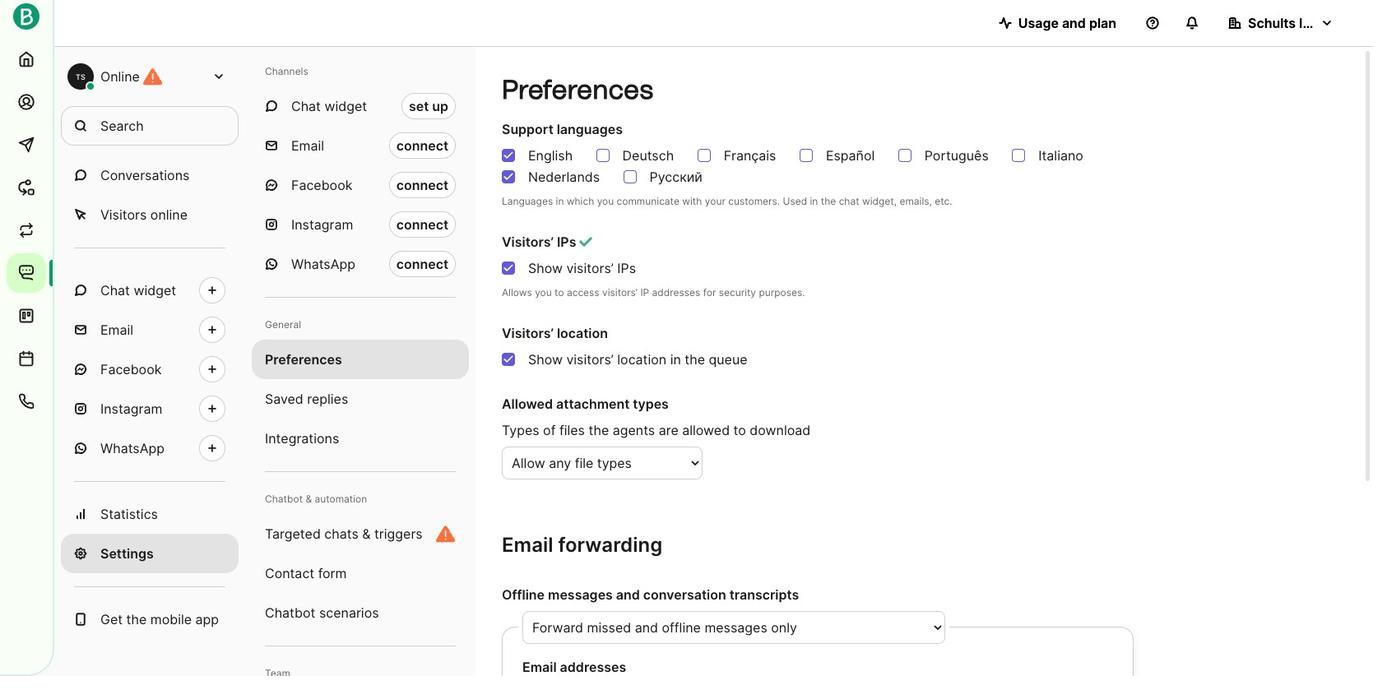 Task type: describe. For each thing, give the bounding box(es) containing it.
0 horizontal spatial in
[[556, 195, 564, 207]]

types of files the agents are allowed to download
[[502, 422, 811, 439]]

types
[[502, 422, 539, 439]]

allowed
[[502, 396, 553, 413]]

chatbot for chatbot scenarios
[[265, 605, 315, 621]]

used
[[783, 195, 807, 207]]

automation
[[315, 493, 367, 505]]

facebook link
[[61, 350, 239, 389]]

instagram link
[[61, 389, 239, 429]]

0 vertical spatial widget
[[325, 98, 367, 114]]

deutsch
[[623, 147, 674, 164]]

schults inc button
[[1215, 7, 1347, 39]]

1 horizontal spatial chat
[[291, 98, 321, 114]]

0 vertical spatial instagram
[[291, 216, 353, 233]]

email up offline
[[502, 534, 553, 557]]

connect for whatsapp
[[396, 256, 448, 272]]

communicate
[[617, 195, 680, 207]]

chatbot scenarios
[[265, 605, 379, 621]]

connect for facebook
[[396, 177, 448, 193]]

access
[[567, 286, 600, 299]]

chatbot for chatbot & automation
[[265, 493, 303, 505]]

are
[[659, 422, 679, 439]]

1 vertical spatial preferences
[[265, 351, 342, 368]]

visitors online link
[[61, 195, 239, 235]]

contact form link
[[252, 554, 469, 593]]

get the mobile app link
[[61, 600, 239, 639]]

offline messages and conversation transcripts
[[502, 586, 799, 603]]

the left queue
[[685, 351, 705, 367]]

email link
[[61, 310, 239, 350]]

0 vertical spatial &
[[306, 493, 312, 505]]

show visitors' ips
[[528, 260, 636, 276]]

inc
[[1299, 15, 1318, 31]]

channels
[[265, 65, 308, 77]]

conversation
[[643, 586, 726, 603]]

settings link
[[61, 534, 239, 573]]

transcripts
[[730, 586, 799, 603]]

0 vertical spatial whatsapp
[[291, 256, 355, 272]]

whatsapp link
[[61, 429, 239, 468]]

chats
[[324, 526, 359, 542]]

the right 'get'
[[126, 611, 147, 628]]

your
[[705, 195, 726, 207]]

which
[[567, 195, 594, 207]]

offline
[[502, 586, 545, 603]]

français
[[724, 147, 776, 164]]

allows
[[502, 286, 532, 299]]

1 vertical spatial to
[[734, 422, 746, 439]]

usage
[[1018, 15, 1059, 31]]

saved replies link
[[252, 379, 469, 419]]

chat widget inside the chat widget link
[[100, 282, 176, 299]]

search
[[100, 118, 144, 134]]

show for show visitors' location in the queue
[[528, 351, 563, 367]]

messages
[[548, 586, 613, 603]]

get the mobile app
[[100, 611, 219, 628]]

for
[[703, 286, 716, 299]]

plan
[[1089, 15, 1117, 31]]

agents
[[613, 422, 655, 439]]

etc.
[[935, 195, 952, 207]]

0 horizontal spatial location
[[557, 325, 608, 341]]

1 vertical spatial instagram
[[100, 401, 162, 417]]

security
[[719, 286, 756, 299]]

support
[[502, 121, 554, 137]]

mobile
[[150, 611, 192, 628]]

saved
[[265, 391, 303, 407]]

general
[[265, 318, 301, 331]]

and inside usage and plan button
[[1062, 15, 1086, 31]]

scenarios
[[319, 605, 379, 621]]

email down offline
[[522, 659, 557, 675]]

0 vertical spatial to
[[555, 286, 564, 299]]

1 horizontal spatial ips
[[617, 260, 636, 276]]

1 horizontal spatial preferences
[[502, 74, 654, 105]]

files
[[559, 422, 585, 439]]

statistics
[[100, 506, 158, 522]]

targeted chats & triggers link
[[252, 514, 469, 554]]

online
[[100, 68, 140, 85]]

forwarding
[[558, 534, 662, 557]]

connect for email
[[396, 137, 448, 154]]

saved replies
[[265, 391, 348, 407]]

english
[[528, 147, 573, 164]]

types
[[633, 396, 669, 413]]

chat
[[839, 195, 859, 207]]

purposes.
[[759, 286, 805, 299]]

ip
[[640, 286, 649, 299]]

español
[[826, 147, 875, 164]]

visitors online
[[100, 207, 188, 223]]

connect for instagram
[[396, 216, 448, 233]]

schults inc
[[1248, 15, 1318, 31]]

usage and plan
[[1018, 15, 1117, 31]]

visitors' for show visitors' location in the queue
[[502, 325, 554, 341]]

0 horizontal spatial widget
[[134, 282, 176, 299]]

português
[[925, 147, 989, 164]]



Task type: locate. For each thing, give the bounding box(es) containing it.
1 horizontal spatial facebook
[[291, 177, 352, 193]]

targeted chats & triggers
[[265, 526, 423, 542]]

ips
[[557, 234, 576, 250], [617, 260, 636, 276]]

1 vertical spatial whatsapp
[[100, 440, 165, 457]]

1 vertical spatial facebook
[[100, 361, 162, 378]]

preferences
[[502, 74, 654, 105], [265, 351, 342, 368]]

email addresses
[[522, 659, 626, 675]]

2 chatbot from the top
[[265, 605, 315, 621]]

ts
[[76, 72, 85, 81]]

0 horizontal spatial and
[[616, 586, 640, 603]]

widget,
[[862, 195, 897, 207]]

chat
[[291, 98, 321, 114], [100, 282, 130, 299]]

1 vertical spatial you
[[535, 286, 552, 299]]

русский
[[650, 169, 703, 185]]

visitors' for ips
[[566, 260, 614, 276]]

app
[[195, 611, 219, 628]]

you right "which"
[[597, 195, 614, 207]]

the
[[821, 195, 836, 207], [685, 351, 705, 367], [589, 422, 609, 439], [126, 611, 147, 628]]

in right used
[[810, 195, 818, 207]]

0 vertical spatial location
[[557, 325, 608, 341]]

allows you to access visitors' ip addresses for security purposes.
[[502, 286, 805, 299]]

search link
[[61, 106, 239, 146]]

integrations link
[[252, 419, 469, 458]]

email down channels
[[291, 137, 324, 154]]

email up facebook link
[[100, 322, 133, 338]]

to right allowed
[[734, 422, 746, 439]]

0 horizontal spatial ips
[[557, 234, 576, 250]]

chat widget up email link
[[100, 282, 176, 299]]

chat widget link
[[61, 271, 239, 310]]

visitors' left ip
[[602, 286, 638, 299]]

1 horizontal spatial in
[[670, 351, 681, 367]]

of
[[543, 422, 556, 439]]

1 horizontal spatial to
[[734, 422, 746, 439]]

allowed
[[682, 422, 730, 439]]

2 visitors' from the top
[[502, 325, 554, 341]]

you right the allows
[[535, 286, 552, 299]]

2 horizontal spatial in
[[810, 195, 818, 207]]

1 horizontal spatial location
[[617, 351, 667, 367]]

italiano
[[1039, 147, 1084, 164]]

3 connect from the top
[[396, 216, 448, 233]]

0 vertical spatial ips
[[557, 234, 576, 250]]

you
[[597, 195, 614, 207], [535, 286, 552, 299]]

download
[[750, 422, 811, 439]]

& left the automation
[[306, 493, 312, 505]]

1 horizontal spatial you
[[597, 195, 614, 207]]

chat widget down channels
[[291, 98, 367, 114]]

0 vertical spatial facebook
[[291, 177, 352, 193]]

1 chatbot from the top
[[265, 493, 303, 505]]

facebook
[[291, 177, 352, 193], [100, 361, 162, 378]]

triggers
[[374, 526, 423, 542]]

&
[[306, 493, 312, 505], [362, 526, 371, 542]]

chatbot
[[265, 493, 303, 505], [265, 605, 315, 621]]

targeted
[[265, 526, 321, 542]]

visitors' down languages
[[502, 234, 554, 250]]

1 connect from the top
[[396, 137, 448, 154]]

0 horizontal spatial addresses
[[560, 659, 626, 675]]

1 horizontal spatial addresses
[[652, 286, 700, 299]]

0 vertical spatial show
[[528, 260, 563, 276]]

in left queue
[[670, 351, 681, 367]]

1 vertical spatial &
[[362, 526, 371, 542]]

chat up email link
[[100, 282, 130, 299]]

0 vertical spatial preferences
[[502, 74, 654, 105]]

0 horizontal spatial preferences
[[265, 351, 342, 368]]

email forwarding
[[502, 534, 662, 557]]

show down the visitors' ips
[[528, 260, 563, 276]]

1 vertical spatial and
[[616, 586, 640, 603]]

0 horizontal spatial you
[[535, 286, 552, 299]]

online
[[150, 207, 188, 223]]

contact
[[265, 565, 314, 582]]

addresses down messages
[[560, 659, 626, 675]]

conversations link
[[61, 156, 239, 195]]

1 vertical spatial ips
[[617, 260, 636, 276]]

whatsapp down the instagram link
[[100, 440, 165, 457]]

1 horizontal spatial whatsapp
[[291, 256, 355, 272]]

1 vertical spatial location
[[617, 351, 667, 367]]

location
[[557, 325, 608, 341], [617, 351, 667, 367]]

1 vertical spatial widget
[[134, 282, 176, 299]]

replies
[[307, 391, 348, 407]]

1 vertical spatial show
[[528, 351, 563, 367]]

0 vertical spatial visitors'
[[566, 260, 614, 276]]

widget
[[325, 98, 367, 114], [134, 282, 176, 299]]

queue
[[709, 351, 748, 367]]

& right chats
[[362, 526, 371, 542]]

nederlands
[[528, 169, 600, 185]]

0 vertical spatial you
[[597, 195, 614, 207]]

2 connect from the top
[[396, 177, 448, 193]]

conversations
[[100, 167, 190, 183]]

to left access
[[555, 286, 564, 299]]

ips up show visitors' ips
[[557, 234, 576, 250]]

location up types
[[617, 351, 667, 367]]

visitors
[[100, 207, 147, 223]]

1 vertical spatial addresses
[[560, 659, 626, 675]]

preferences up languages
[[502, 74, 654, 105]]

integrations
[[265, 430, 339, 447]]

languages in which you communicate with your customers. used in the chat widget, emails, etc.
[[502, 195, 952, 207]]

visitors' for location
[[566, 351, 614, 367]]

form
[[318, 565, 347, 582]]

widget up email link
[[134, 282, 176, 299]]

0 horizontal spatial to
[[555, 286, 564, 299]]

1 horizontal spatial chat widget
[[291, 98, 367, 114]]

connect
[[396, 137, 448, 154], [396, 177, 448, 193], [396, 216, 448, 233], [396, 256, 448, 272]]

show visitors' location in the queue
[[528, 351, 748, 367]]

1 vertical spatial visitors'
[[502, 325, 554, 341]]

chatbot up targeted
[[265, 493, 303, 505]]

chatbot scenarios link
[[252, 593, 469, 633]]

get
[[100, 611, 123, 628]]

statistics link
[[61, 495, 239, 534]]

preferences link
[[252, 340, 469, 379]]

1 horizontal spatial widget
[[325, 98, 367, 114]]

widget left set
[[325, 98, 367, 114]]

0 horizontal spatial whatsapp
[[100, 440, 165, 457]]

addresses
[[652, 286, 700, 299], [560, 659, 626, 675]]

2 vertical spatial visitors'
[[566, 351, 614, 367]]

addresses right ip
[[652, 286, 700, 299]]

visitors' for show visitors' ips
[[502, 234, 554, 250]]

set
[[409, 98, 429, 114]]

allowed attachment types
[[502, 396, 669, 413]]

0 horizontal spatial instagram
[[100, 401, 162, 417]]

emails,
[[900, 195, 932, 207]]

languages
[[557, 121, 623, 137]]

customers.
[[728, 195, 780, 207]]

up
[[432, 98, 448, 114]]

attachment
[[556, 396, 630, 413]]

visitors'
[[502, 234, 554, 250], [502, 325, 554, 341]]

1 horizontal spatial and
[[1062, 15, 1086, 31]]

show for show visitors' ips
[[528, 260, 563, 276]]

1 vertical spatial chat
[[100, 282, 130, 299]]

with
[[682, 195, 702, 207]]

settings
[[100, 546, 154, 562]]

0 vertical spatial addresses
[[652, 286, 700, 299]]

4 connect from the top
[[396, 256, 448, 272]]

0 horizontal spatial facebook
[[100, 361, 162, 378]]

chat widget
[[291, 98, 367, 114], [100, 282, 176, 299]]

chatbot down the contact
[[265, 605, 315, 621]]

in
[[556, 195, 564, 207], [810, 195, 818, 207], [670, 351, 681, 367]]

1 visitors' from the top
[[502, 234, 554, 250]]

support languages
[[502, 121, 623, 137]]

in left "which"
[[556, 195, 564, 207]]

preferences up saved replies
[[265, 351, 342, 368]]

chat down channels
[[291, 98, 321, 114]]

1 vertical spatial chat widget
[[100, 282, 176, 299]]

show down visitors' location
[[528, 351, 563, 367]]

ips up allows you to access visitors' ip addresses for security purposes. at top
[[617, 260, 636, 276]]

location down access
[[557, 325, 608, 341]]

1 show from the top
[[528, 260, 563, 276]]

the right files
[[589, 422, 609, 439]]

schults
[[1248, 15, 1296, 31]]

chat inside the chat widget link
[[100, 282, 130, 299]]

1 horizontal spatial instagram
[[291, 216, 353, 233]]

and right messages
[[616, 586, 640, 603]]

1 vertical spatial visitors'
[[602, 286, 638, 299]]

0 horizontal spatial chat widget
[[100, 282, 176, 299]]

2 show from the top
[[528, 351, 563, 367]]

0 vertical spatial and
[[1062, 15, 1086, 31]]

0 vertical spatial visitors'
[[502, 234, 554, 250]]

1 horizontal spatial &
[[362, 526, 371, 542]]

0 vertical spatial chat widget
[[291, 98, 367, 114]]

usage and plan button
[[985, 7, 1130, 39]]

whatsapp up general
[[291, 256, 355, 272]]

email
[[291, 137, 324, 154], [100, 322, 133, 338], [502, 534, 553, 557], [522, 659, 557, 675]]

set up
[[409, 98, 448, 114]]

0 vertical spatial chatbot
[[265, 493, 303, 505]]

1 vertical spatial chatbot
[[265, 605, 315, 621]]

contact form
[[265, 565, 347, 582]]

languages
[[502, 195, 553, 207]]

visitors' down the allows
[[502, 325, 554, 341]]

visitors' up access
[[566, 260, 614, 276]]

and left plan
[[1062, 15, 1086, 31]]

0 vertical spatial chat
[[291, 98, 321, 114]]

the left chat
[[821, 195, 836, 207]]

visitors' down visitors' location
[[566, 351, 614, 367]]

0 horizontal spatial &
[[306, 493, 312, 505]]

0 horizontal spatial chat
[[100, 282, 130, 299]]



Task type: vqa. For each thing, say whether or not it's contained in the screenshot.
"instagram" icon
no



